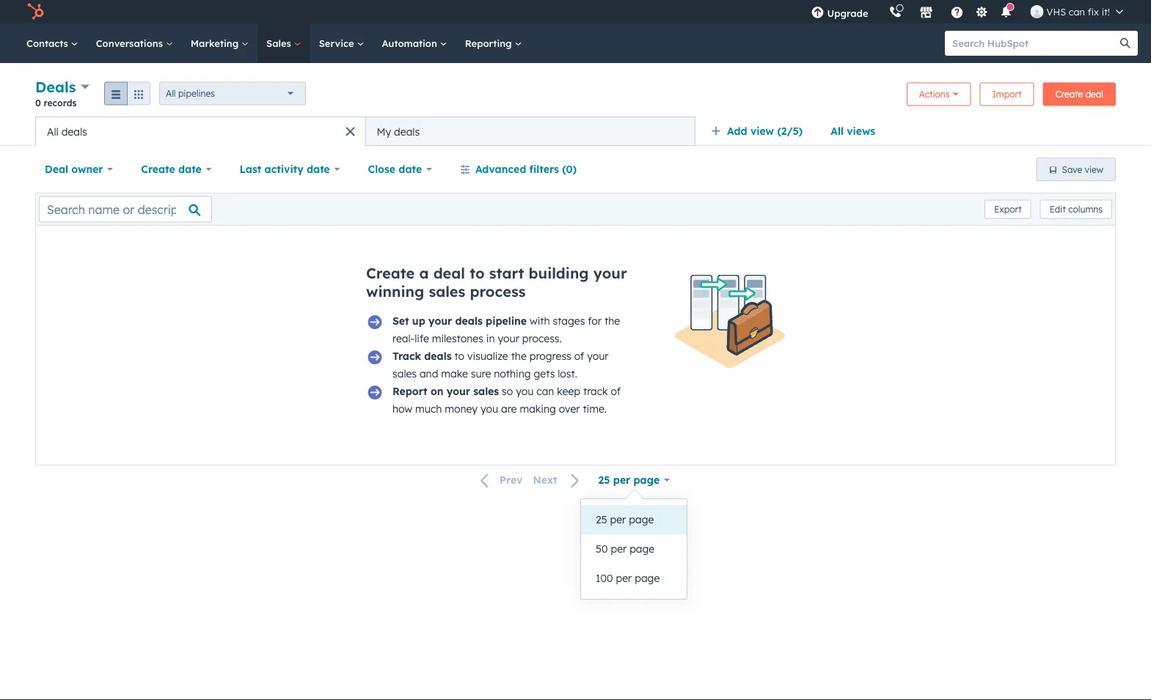 Task type: locate. For each thing, give the bounding box(es) containing it.
sales up set up your deals pipeline
[[429, 283, 465, 301]]

view right save at the right
[[1085, 164, 1104, 175]]

so you can keep track of how much money you are making over time.
[[393, 385, 621, 416]]

100 per page button
[[581, 564, 687, 594]]

all
[[166, 88, 176, 99], [831, 125, 844, 138], [47, 125, 59, 138]]

it!
[[1102, 6, 1110, 18]]

create down search hubspot search box
[[1056, 89, 1083, 100]]

all views link
[[821, 117, 885, 146]]

100 per page
[[596, 572, 660, 585]]

actions
[[919, 89, 950, 100]]

of inside so you can keep track of how much money you are making over time.
[[611, 385, 621, 398]]

save view button
[[1037, 158, 1116, 181]]

1 horizontal spatial you
[[516, 385, 534, 398]]

0 horizontal spatial of
[[574, 350, 584, 363]]

sales
[[429, 283, 465, 301], [393, 368, 417, 380], [473, 385, 499, 398]]

per inside 50 per page "button"
[[611, 543, 627, 556]]

view inside button
[[1085, 164, 1104, 175]]

marketing link
[[182, 23, 258, 63]]

page for 100 per page button
[[635, 572, 660, 585]]

of inside the to visualize the progress of your sales and make sure nothing gets lost.
[[574, 350, 584, 363]]

of up lost.
[[574, 350, 584, 363]]

you right so
[[516, 385, 534, 398]]

how
[[393, 403, 412, 416]]

save
[[1062, 164, 1083, 175]]

2 date from the left
[[307, 163, 330, 176]]

add view (2/5)
[[727, 125, 803, 138]]

with stages for the real-life milestones in your process.
[[393, 315, 620, 345]]

create left a
[[366, 264, 415, 283]]

actions button
[[907, 83, 971, 106]]

building
[[529, 264, 589, 283]]

so
[[502, 385, 513, 398]]

all left pipelines
[[166, 88, 176, 99]]

all pipelines
[[166, 88, 215, 99]]

0 records
[[35, 97, 77, 108]]

winning
[[366, 283, 424, 301]]

to down milestones
[[455, 350, 465, 363]]

visualize
[[467, 350, 508, 363]]

can down "gets"
[[537, 385, 554, 398]]

0 vertical spatial to
[[470, 264, 485, 283]]

0 horizontal spatial can
[[537, 385, 554, 398]]

view right add
[[751, 125, 774, 138]]

date inside close date popup button
[[399, 163, 422, 176]]

per inside 25 per page button
[[610, 514, 626, 527]]

deals
[[61, 125, 87, 138], [394, 125, 420, 138], [455, 315, 483, 328], [424, 350, 452, 363]]

a
[[419, 264, 429, 283]]

process
[[470, 283, 526, 301]]

your up for
[[593, 264, 627, 283]]

create for create date
[[141, 163, 175, 176]]

per up 50 per page
[[610, 514, 626, 527]]

0 vertical spatial sales
[[429, 283, 465, 301]]

view inside popup button
[[751, 125, 774, 138]]

sales down track
[[393, 368, 417, 380]]

0 vertical spatial view
[[751, 125, 774, 138]]

0
[[35, 97, 41, 108]]

page down 25 per page button
[[630, 543, 655, 556]]

per right 50
[[611, 543, 627, 556]]

columns
[[1069, 204, 1103, 215]]

page up 25 per page button
[[634, 474, 660, 487]]

all down 0 records
[[47, 125, 59, 138]]

menu containing vhs can fix it!
[[801, 0, 1134, 23]]

sales
[[266, 37, 294, 49]]

per for 25 per page button
[[610, 514, 626, 527]]

1 vertical spatial sales
[[393, 368, 417, 380]]

group
[[104, 82, 150, 105]]

can inside popup button
[[1069, 6, 1085, 18]]

vhs
[[1047, 6, 1066, 18]]

deals down records at the top left
[[61, 125, 87, 138]]

the inside the to visualize the progress of your sales and make sure nothing gets lost.
[[511, 350, 527, 363]]

view for save
[[1085, 164, 1104, 175]]

1 horizontal spatial of
[[611, 385, 621, 398]]

2 horizontal spatial create
[[1056, 89, 1083, 100]]

page inside 25 per page button
[[629, 514, 654, 527]]

1 vertical spatial view
[[1085, 164, 1104, 175]]

automation link
[[373, 23, 456, 63]]

2 vertical spatial create
[[366, 264, 415, 283]]

create date
[[141, 163, 202, 176]]

sure
[[471, 368, 491, 380]]

0 vertical spatial 25
[[599, 474, 610, 487]]

can left fix
[[1069, 6, 1085, 18]]

sales down sure
[[473, 385, 499, 398]]

filters
[[529, 163, 559, 176]]

1 vertical spatial 25
[[596, 514, 607, 527]]

on
[[431, 385, 444, 398]]

Search name or description search field
[[39, 196, 212, 223]]

all left views in the right top of the page
[[831, 125, 844, 138]]

0 horizontal spatial to
[[455, 350, 465, 363]]

date
[[178, 163, 202, 176], [307, 163, 330, 176], [399, 163, 422, 176]]

deals right my
[[394, 125, 420, 138]]

date inside create date popup button
[[178, 163, 202, 176]]

your up track
[[587, 350, 609, 363]]

1 horizontal spatial deal
[[1086, 89, 1104, 100]]

date right activity
[[307, 163, 330, 176]]

page down 50 per page "button"
[[635, 572, 660, 585]]

2 horizontal spatial all
[[831, 125, 844, 138]]

1 horizontal spatial view
[[1085, 164, 1104, 175]]

0 vertical spatial can
[[1069, 6, 1085, 18]]

2 horizontal spatial date
[[399, 163, 422, 176]]

sales link
[[258, 23, 310, 63]]

0 vertical spatial 25 per page
[[599, 474, 660, 487]]

1 vertical spatial deal
[[433, 264, 465, 283]]

the up nothing
[[511, 350, 527, 363]]

deals for all deals
[[61, 125, 87, 138]]

last
[[240, 163, 261, 176]]

per right 100
[[616, 572, 632, 585]]

per for 100 per page button
[[616, 572, 632, 585]]

1 horizontal spatial all
[[166, 88, 176, 99]]

view
[[751, 125, 774, 138], [1085, 164, 1104, 175]]

1 date from the left
[[178, 163, 202, 176]]

records
[[44, 97, 77, 108]]

1 horizontal spatial can
[[1069, 6, 1085, 18]]

25 per page button
[[589, 466, 680, 495]]

add
[[727, 125, 747, 138]]

25 right "next" "button"
[[599, 474, 610, 487]]

of
[[574, 350, 584, 363], [611, 385, 621, 398]]

0 horizontal spatial date
[[178, 163, 202, 176]]

can
[[1069, 6, 1085, 18], [537, 385, 554, 398]]

set up your deals pipeline
[[393, 315, 527, 328]]

0 vertical spatial of
[[574, 350, 584, 363]]

create
[[1056, 89, 1083, 100], [141, 163, 175, 176], [366, 264, 415, 283]]

1 horizontal spatial to
[[470, 264, 485, 283]]

per inside 25 per page popup button
[[613, 474, 631, 487]]

0 horizontal spatial all
[[47, 125, 59, 138]]

you left are
[[481, 403, 498, 416]]

your inside the to visualize the progress of your sales and make sure nothing gets lost.
[[587, 350, 609, 363]]

all inside button
[[47, 125, 59, 138]]

date for create date
[[178, 163, 202, 176]]

1 vertical spatial the
[[511, 350, 527, 363]]

conversations
[[96, 37, 166, 49]]

to left start at the left top of the page
[[470, 264, 485, 283]]

deals banner
[[35, 76, 1116, 117]]

(0)
[[562, 163, 577, 176]]

per up 25 per page button
[[613, 474, 631, 487]]

and
[[420, 368, 438, 380]]

the right for
[[605, 315, 620, 328]]

settings image
[[975, 6, 989, 19]]

0 horizontal spatial create
[[141, 163, 175, 176]]

stages
[[553, 315, 585, 328]]

1 vertical spatial create
[[141, 163, 175, 176]]

3 date from the left
[[399, 163, 422, 176]]

my deals
[[377, 125, 420, 138]]

notifications image
[[1000, 7, 1013, 20]]

25 per page inside popup button
[[599, 474, 660, 487]]

1 vertical spatial you
[[481, 403, 498, 416]]

create inside create a deal to start building your winning sales process
[[366, 264, 415, 283]]

process.
[[522, 332, 562, 345]]

deals up and
[[424, 350, 452, 363]]

sales inside the to visualize the progress of your sales and make sure nothing gets lost.
[[393, 368, 417, 380]]

all inside popup button
[[166, 88, 176, 99]]

0 horizontal spatial deal
[[433, 264, 465, 283]]

per inside 100 per page button
[[616, 572, 632, 585]]

0 vertical spatial deal
[[1086, 89, 1104, 100]]

up
[[412, 315, 425, 328]]

25 inside popup button
[[599, 474, 610, 487]]

1 vertical spatial of
[[611, 385, 621, 398]]

your down pipeline
[[498, 332, 519, 345]]

1 vertical spatial can
[[537, 385, 554, 398]]

25 up 50
[[596, 514, 607, 527]]

0 horizontal spatial view
[[751, 125, 774, 138]]

settings link
[[973, 4, 991, 19]]

deal
[[1086, 89, 1104, 100], [433, 264, 465, 283]]

to inside the to visualize the progress of your sales and make sure nothing gets lost.
[[455, 350, 465, 363]]

date right the close in the left of the page
[[399, 163, 422, 176]]

per
[[613, 474, 631, 487], [610, 514, 626, 527], [611, 543, 627, 556], [616, 572, 632, 585]]

gets
[[534, 368, 555, 380]]

import button
[[980, 83, 1034, 106]]

hubspot image
[[26, 3, 44, 21]]

page
[[634, 474, 660, 487], [629, 514, 654, 527], [630, 543, 655, 556], [635, 572, 660, 585]]

date down all deals button
[[178, 163, 202, 176]]

of right track
[[611, 385, 621, 398]]

create inside popup button
[[141, 163, 175, 176]]

real-
[[393, 332, 415, 345]]

page inside 50 per page "button"
[[630, 543, 655, 556]]

create inside "button"
[[1056, 89, 1083, 100]]

25 per page up 50 per page
[[596, 514, 654, 527]]

create up search name or description search field
[[141, 163, 175, 176]]

all for all views
[[831, 125, 844, 138]]

2 vertical spatial sales
[[473, 385, 499, 398]]

deals up milestones
[[455, 315, 483, 328]]

start
[[489, 264, 524, 283]]

1 horizontal spatial create
[[366, 264, 415, 283]]

can inside so you can keep track of how much money you are making over time.
[[537, 385, 554, 398]]

1 horizontal spatial date
[[307, 163, 330, 176]]

page inside 100 per page button
[[635, 572, 660, 585]]

1 vertical spatial to
[[455, 350, 465, 363]]

0 vertical spatial the
[[605, 315, 620, 328]]

group inside 'deals' banner
[[104, 82, 150, 105]]

0 horizontal spatial sales
[[393, 368, 417, 380]]

1 horizontal spatial sales
[[429, 283, 465, 301]]

page up 50 per page "button"
[[629, 514, 654, 527]]

reporting
[[465, 37, 515, 49]]

50 per page
[[596, 543, 655, 556]]

25 per page up 25 per page button
[[599, 474, 660, 487]]

deal inside create a deal to start building your winning sales process
[[433, 264, 465, 283]]

the inside with stages for the real-life milestones in your process.
[[605, 315, 620, 328]]

0 horizontal spatial the
[[511, 350, 527, 363]]

create date button
[[132, 155, 221, 184]]

terry turtle image
[[1031, 5, 1044, 18]]

keep
[[557, 385, 580, 398]]

you
[[516, 385, 534, 398], [481, 403, 498, 416]]

25
[[599, 474, 610, 487], [596, 514, 607, 527]]

to inside create a deal to start building your winning sales process
[[470, 264, 485, 283]]

reporting link
[[456, 23, 531, 63]]

menu
[[801, 0, 1134, 23]]

all deals button
[[35, 117, 365, 146]]

save view
[[1062, 164, 1104, 175]]

0 vertical spatial create
[[1056, 89, 1083, 100]]

2 horizontal spatial sales
[[473, 385, 499, 398]]

menu item
[[879, 0, 882, 23]]

1 horizontal spatial the
[[605, 315, 620, 328]]

1 vertical spatial 25 per page
[[596, 514, 654, 527]]

date inside last activity date popup button
[[307, 163, 330, 176]]



Task type: vqa. For each thing, say whether or not it's contained in the screenshot.


Task type: describe. For each thing, give the bounding box(es) containing it.
prev
[[500, 474, 523, 487]]

nothing
[[494, 368, 531, 380]]

marketplaces button
[[911, 0, 942, 23]]

marketplaces image
[[920, 7, 933, 20]]

deals for track deals
[[424, 350, 452, 363]]

deals
[[35, 78, 76, 96]]

your inside create a deal to start building your winning sales process
[[593, 264, 627, 283]]

report on your sales
[[393, 385, 499, 398]]

25 inside button
[[596, 514, 607, 527]]

views
[[847, 125, 876, 138]]

page inside 25 per page popup button
[[634, 474, 660, 487]]

upgrade
[[827, 7, 869, 19]]

deals button
[[35, 76, 90, 98]]

report
[[393, 385, 428, 398]]

all pipelines button
[[159, 82, 306, 105]]

0 horizontal spatial you
[[481, 403, 498, 416]]

activity
[[265, 163, 304, 176]]

conversations link
[[87, 23, 182, 63]]

service link
[[310, 23, 373, 63]]

pipeline
[[486, 315, 527, 328]]

0 vertical spatial you
[[516, 385, 534, 398]]

last activity date button
[[230, 155, 350, 184]]

your inside with stages for the real-life milestones in your process.
[[498, 332, 519, 345]]

help image
[[951, 7, 964, 20]]

last activity date
[[240, 163, 330, 176]]

calling icon image
[[889, 6, 902, 19]]

25 per page button
[[581, 506, 687, 535]]

(2/5)
[[777, 125, 803, 138]]

page for 50 per page "button"
[[630, 543, 655, 556]]

page for 25 per page button
[[629, 514, 654, 527]]

export button
[[985, 200, 1032, 219]]

edit columns button
[[1040, 200, 1112, 219]]

search image
[[1121, 38, 1131, 48]]

next button
[[528, 471, 589, 491]]

pipelines
[[178, 88, 215, 99]]

50
[[596, 543, 608, 556]]

track
[[393, 350, 421, 363]]

milestones
[[432, 332, 484, 345]]

your right up
[[429, 315, 452, 328]]

all for all deals
[[47, 125, 59, 138]]

calling icon button
[[883, 2, 908, 21]]

import
[[992, 89, 1022, 100]]

deal
[[45, 163, 68, 176]]

create a deal to start building your winning sales process
[[366, 264, 627, 301]]

hubspot link
[[18, 3, 55, 21]]

making
[[520, 403, 556, 416]]

prev button
[[472, 471, 528, 491]]

create deal button
[[1043, 83, 1116, 106]]

time.
[[583, 403, 607, 416]]

your up money
[[447, 385, 470, 398]]

set
[[393, 315, 409, 328]]

automation
[[382, 37, 440, 49]]

close
[[368, 163, 396, 176]]

upgrade image
[[811, 7, 824, 20]]

sales inside create a deal to start building your winning sales process
[[429, 283, 465, 301]]

view for add
[[751, 125, 774, 138]]

money
[[445, 403, 478, 416]]

all for all pipelines
[[166, 88, 176, 99]]

are
[[501, 403, 517, 416]]

edit
[[1050, 204, 1066, 215]]

create deal
[[1056, 89, 1104, 100]]

help button
[[945, 0, 970, 23]]

owner
[[71, 163, 103, 176]]

contacts link
[[18, 23, 87, 63]]

vhs can fix it!
[[1047, 6, 1110, 18]]

create for create deal
[[1056, 89, 1083, 100]]

deals for my deals
[[394, 125, 420, 138]]

Search HubSpot search field
[[945, 31, 1125, 56]]

advanced filters (0)
[[475, 163, 577, 176]]

all views
[[831, 125, 876, 138]]

create for create a deal to start building your winning sales process
[[366, 264, 415, 283]]

50 per page button
[[581, 535, 687, 564]]

deal owner
[[45, 163, 103, 176]]

my
[[377, 125, 391, 138]]

progress
[[530, 350, 572, 363]]

notifications button
[[994, 0, 1019, 23]]

to visualize the progress of your sales and make sure nothing gets lost.
[[393, 350, 609, 380]]

track deals
[[393, 350, 452, 363]]

contacts
[[26, 37, 71, 49]]

marketing
[[191, 37, 241, 49]]

deal owner button
[[35, 155, 123, 184]]

advanced
[[475, 163, 526, 176]]

date for close date
[[399, 163, 422, 176]]

lost.
[[558, 368, 577, 380]]

make
[[441, 368, 468, 380]]

per for 50 per page "button"
[[611, 543, 627, 556]]

deal inside "button"
[[1086, 89, 1104, 100]]

life
[[415, 332, 429, 345]]

edit columns
[[1050, 204, 1103, 215]]

add view (2/5) button
[[702, 117, 821, 146]]

for
[[588, 315, 602, 328]]

export
[[994, 204, 1022, 215]]

pagination navigation
[[472, 471, 589, 491]]

vhs can fix it! button
[[1022, 0, 1132, 23]]

all deals
[[47, 125, 87, 138]]

25 per page inside button
[[596, 514, 654, 527]]



